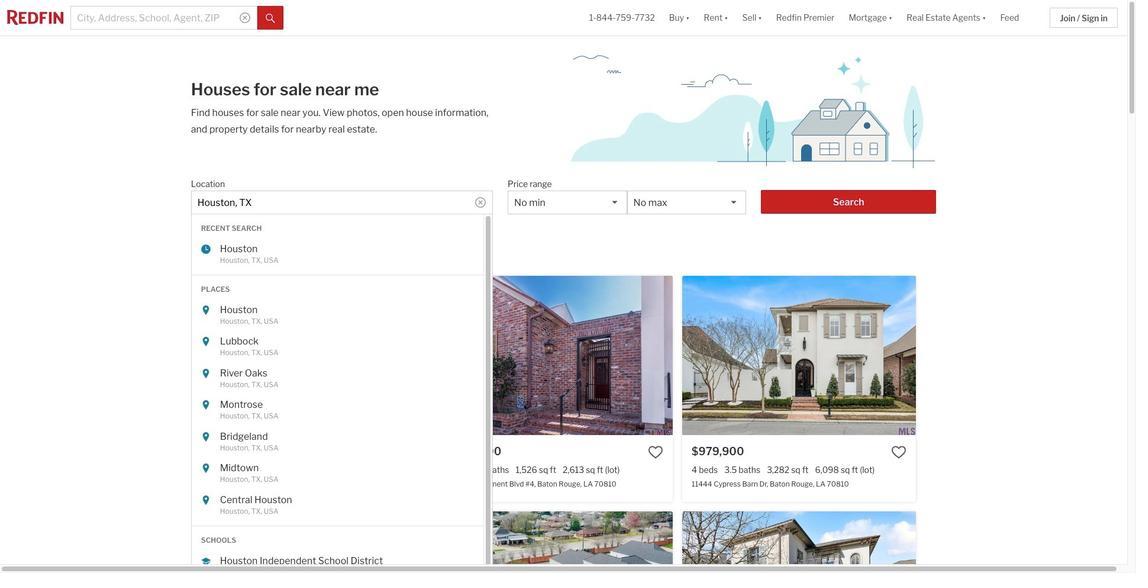 Task type: describe. For each thing, give the bounding box(es) containing it.
1 photo of 11728 petit pierre ave, baton rouge, la 70810 image from the left
[[196, 276, 430, 435]]

1 photo of 1322 barkley dr, baton rouge, la 70810 image from the left
[[196, 512, 430, 573]]

2 photo of 11444 cypress barn dr, baton rouge, la 70810 image from the left
[[917, 276, 1137, 435]]

favorite button checkbox
[[648, 445, 664, 460]]

1 vertical spatial city, address, school, agent, zip search field
[[191, 191, 493, 214]]

search input image
[[240, 12, 250, 23]]

0 vertical spatial city, address, school, agent, zip search field
[[70, 6, 258, 30]]

clear input button
[[475, 197, 486, 208]]

1 photo of 11444 cypress barn dr, baton rouge, la 70810 image from the left
[[683, 276, 917, 435]]



Task type: vqa. For each thing, say whether or not it's contained in the screenshot.
$900 (9%)
no



Task type: locate. For each thing, give the bounding box(es) containing it.
2 photo of 11534 settlement blvd #4, baton rouge, la 70810 image from the left
[[673, 276, 907, 435]]

photo of 11534 settlement blvd #4, baton rouge, la 70810 image
[[439, 276, 673, 435], [673, 276, 907, 435]]

2 photo of 11728 petit pierre ave, baton rouge, la 70810 image from the left
[[430, 276, 664, 435]]

favorite button image for favorite button checkbox
[[648, 445, 664, 460]]

photo of 11728 petit pierre ave, baton rouge, la 70810 image
[[196, 276, 430, 435], [430, 276, 664, 435]]

1 photo of 11668 settlement blvd, baton rouge, la 70810 image from the left
[[439, 512, 673, 573]]

0 horizontal spatial favorite button image
[[648, 445, 664, 460]]

1 favorite button image from the left
[[648, 445, 664, 460]]

2 favorite button image from the left
[[892, 445, 907, 460]]

favorite button checkbox
[[892, 445, 907, 460]]

1 photo of 12261 myers park ave, baton rouge, la 70810 image from the left
[[683, 512, 917, 573]]

favorite button image for favorite button option
[[892, 445, 907, 460]]

photo of 12261 myers park ave, baton rouge, la 70810 image
[[683, 512, 917, 573], [917, 512, 1137, 573]]

photo of 1322 barkley dr, baton rouge, la 70810 image
[[196, 512, 430, 573], [430, 512, 664, 573]]

2 photo of 12261 myers park ave, baton rouge, la 70810 image from the left
[[917, 512, 1137, 573]]

favorite button image
[[648, 445, 664, 460], [892, 445, 907, 460]]

photo of 11668 settlement blvd, baton rouge, la 70810 image
[[439, 512, 673, 573], [673, 512, 907, 573]]

2 photo of 1322 barkley dr, baton rouge, la 70810 image from the left
[[430, 512, 664, 573]]

1 horizontal spatial favorite button image
[[892, 445, 907, 460]]

photo of 11444 cypress barn dr, baton rouge, la 70810 image
[[683, 276, 917, 435], [917, 276, 1137, 435]]

search input image
[[475, 197, 486, 208]]

submit search image
[[266, 13, 275, 23]]

1 photo of 11534 settlement blvd #4, baton rouge, la 70810 image from the left
[[439, 276, 673, 435]]

2 photo of 11668 settlement blvd, baton rouge, la 70810 image from the left
[[673, 512, 907, 573]]

City, Address, School, Agent, ZIP search field
[[70, 6, 258, 30], [191, 191, 493, 214]]



